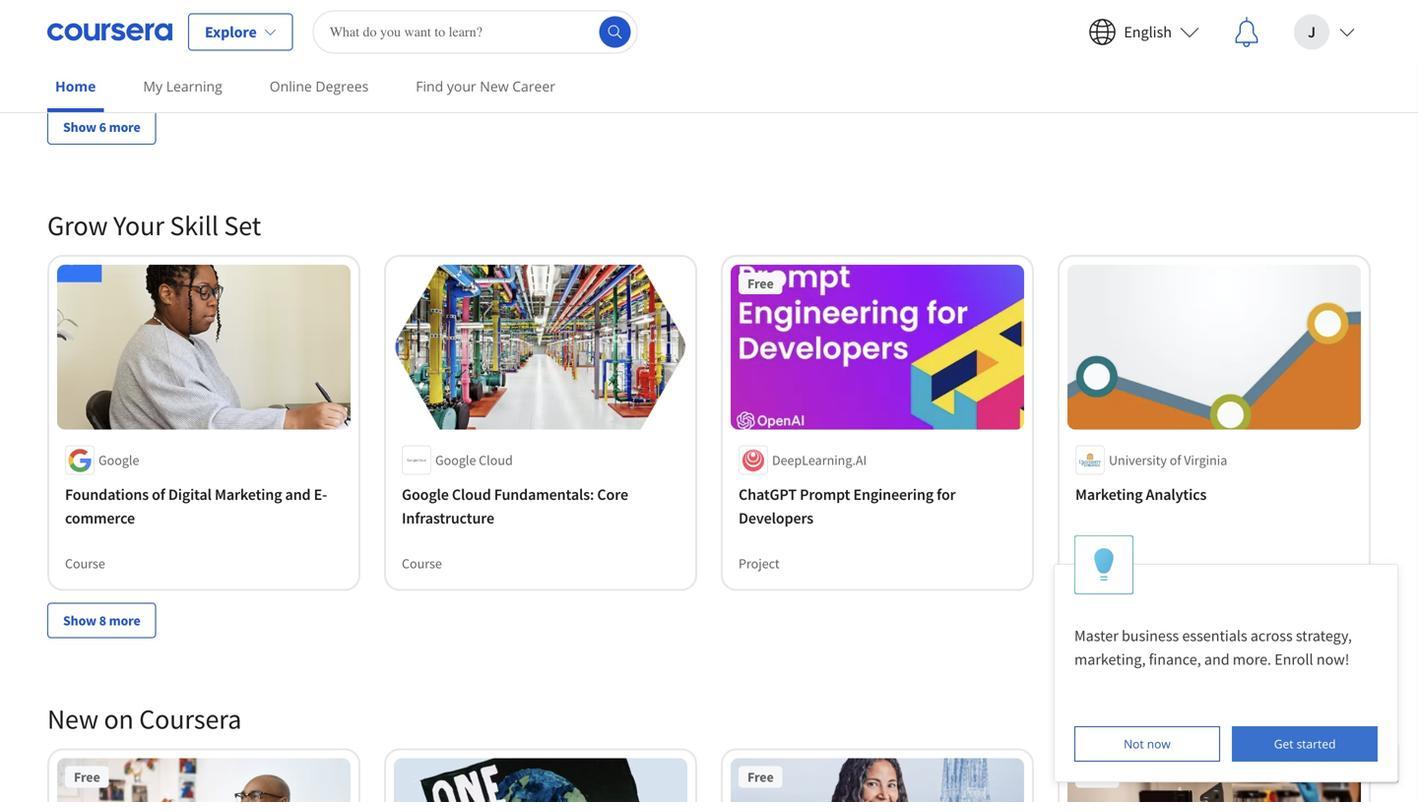 Task type: vqa. For each thing, say whether or not it's contained in the screenshot.
the progress
yes



Task type: describe. For each thing, give the bounding box(es) containing it.
and inside foundations of digital marketing and e- commerce
[[285, 485, 311, 505]]

course for foundations of digital marketing and e- commerce
[[65, 555, 105, 573]]

explore button
[[188, 13, 293, 51]]

project
[[739, 555, 780, 573]]

of for foundations
[[152, 485, 165, 505]]

show 8 more
[[63, 612, 141, 630]]

8
[[99, 612, 106, 630]]

on
[[104, 702, 134, 737]]

deeplearning.ai
[[772, 452, 867, 469]]

your
[[447, 77, 476, 96]]

chatgpt
[[739, 485, 797, 505]]

of for university
[[1170, 452, 1182, 469]]

What do you want to learn? text field
[[313, 10, 638, 54]]

university
[[1109, 452, 1167, 469]]

e-
[[314, 485, 327, 505]]

essentials
[[1183, 627, 1248, 646]]

grow your skill set
[[47, 208, 261, 243]]

analytics
[[1146, 485, 1207, 505]]

university of virginia
[[1109, 452, 1228, 469]]

find your new career
[[416, 77, 556, 96]]

online degrees link
[[262, 64, 377, 108]]

show for show 8 more
[[63, 612, 96, 630]]

learning
[[166, 77, 222, 96]]

strategy,
[[1296, 627, 1352, 646]]

core
[[597, 485, 628, 505]]

infrastructure
[[402, 509, 495, 529]]

digital
[[168, 485, 212, 505]]

fundamentals:
[[494, 485, 594, 505]]

get started
[[1275, 736, 1336, 753]]

cloud for google cloud fundamentals: core infrastructure
[[452, 485, 491, 505]]

online degrees
[[270, 77, 369, 96]]

marketing analytics link
[[1076, 483, 1354, 507]]

more for show 8 more
[[109, 612, 141, 630]]

google cloud
[[435, 452, 513, 469]]

degree
[[1242, 33, 1282, 51]]

prompt
[[800, 485, 851, 505]]

enroll
[[1275, 650, 1314, 670]]

help center image
[[1367, 752, 1391, 775]]

chatgpt prompt engineering for developers link
[[739, 483, 1017, 530]]

course down the coursera image
[[65, 61, 105, 79]]

show 8 more button
[[47, 603, 156, 639]]

google cloud fundamentals: core infrastructure link
[[402, 483, 680, 530]]

master business essentials across strategy, marketing, finance, and more. enroll now!
[[1075, 627, 1356, 670]]

master
[[1075, 627, 1119, 646]]

google for google
[[99, 452, 139, 469]]

set
[[224, 208, 261, 243]]

more for show 6 more
[[109, 118, 141, 136]]

engineering
[[854, 485, 934, 505]]

google for google cloud
[[435, 452, 476, 469]]

show 6 more
[[63, 118, 141, 136]]

progress
[[1136, 33, 1186, 51]]

google for google cloud fundamentals: core infrastructure
[[402, 485, 449, 505]]

new inside find your new career 'link'
[[480, 77, 509, 96]]

6
[[99, 118, 106, 136]]

home link
[[47, 64, 104, 112]]

marketing,
[[1075, 650, 1146, 670]]

a
[[1233, 33, 1240, 51]]

my learning link
[[135, 64, 230, 108]]

alice element
[[1054, 536, 1399, 783]]

lightbulb tip image
[[1094, 548, 1115, 583]]

and inside master business essentials across strategy, marketing, finance, and more. enroll now!
[[1205, 650, 1230, 670]]



Task type: locate. For each thing, give the bounding box(es) containing it.
1 vertical spatial show
[[63, 612, 96, 630]]

find your new career link
[[408, 64, 563, 108]]

show
[[63, 118, 96, 136], [63, 612, 96, 630]]

not now button
[[1075, 727, 1220, 762]]

make progress toward a degree
[[1103, 33, 1282, 51]]

2 show from the top
[[63, 612, 96, 630]]

1 horizontal spatial new
[[480, 77, 509, 96]]

virginia
[[1184, 452, 1228, 469]]

new
[[480, 77, 509, 96], [47, 702, 98, 737]]

google inside google cloud fundamentals: core infrastructure
[[402, 485, 449, 505]]

new left on
[[47, 702, 98, 737]]

0 vertical spatial of
[[1170, 452, 1182, 469]]

free
[[748, 275, 774, 292], [74, 769, 100, 787], [748, 769, 774, 787], [1085, 769, 1111, 787]]

2 marketing from the left
[[1076, 485, 1143, 505]]

j
[[1308, 22, 1316, 42]]

online
[[270, 77, 312, 96]]

and down essentials on the bottom of page
[[1205, 650, 1230, 670]]

make
[[1103, 33, 1134, 51]]

cloud up the infrastructure on the bottom
[[452, 485, 491, 505]]

get
[[1275, 736, 1294, 753]]

and left e-
[[285, 485, 311, 505]]

across
[[1251, 627, 1293, 646]]

course up master
[[1076, 555, 1116, 573]]

0 vertical spatial more
[[109, 118, 141, 136]]

find
[[416, 77, 444, 96]]

show inside recently viewed courses and specializations collection element
[[63, 118, 96, 136]]

chatgpt prompt engineering for developers
[[739, 485, 956, 529]]

english button
[[1073, 0, 1216, 64]]

0 vertical spatial and
[[285, 485, 311, 505]]

1 vertical spatial and
[[1205, 650, 1230, 670]]

google
[[99, 452, 139, 469], [435, 452, 476, 469], [402, 485, 449, 505]]

0 vertical spatial new
[[480, 77, 509, 96]]

0 horizontal spatial and
[[285, 485, 311, 505]]

of left the digital
[[152, 485, 165, 505]]

marketing inside foundations of digital marketing and e- commerce
[[215, 485, 282, 505]]

0 vertical spatial cloud
[[479, 452, 513, 469]]

of inside foundations of digital marketing and e- commerce
[[152, 485, 165, 505]]

toward
[[1189, 33, 1230, 51]]

1 vertical spatial more
[[109, 612, 141, 630]]

business
[[1122, 627, 1179, 646]]

show left 6
[[63, 118, 96, 136]]

more inside grow your skill set collection element
[[109, 612, 141, 630]]

skill
[[170, 208, 219, 243]]

marketing right the digital
[[215, 485, 282, 505]]

1 more from the top
[[109, 118, 141, 136]]

2 more from the top
[[109, 612, 141, 630]]

cloud inside google cloud fundamentals: core infrastructure
[[452, 485, 491, 505]]

explore
[[205, 22, 257, 42]]

more
[[109, 118, 141, 136], [109, 612, 141, 630]]

career
[[512, 77, 556, 96]]

course for google cloud fundamentals: core infrastructure
[[402, 555, 442, 573]]

marketing analytics
[[1076, 485, 1207, 505]]

None search field
[[313, 10, 638, 54]]

1 show from the top
[[63, 118, 96, 136]]

commerce
[[65, 509, 135, 529]]

of
[[1170, 452, 1182, 469], [152, 485, 165, 505]]

developers
[[739, 509, 814, 529]]

course for marketing analytics
[[1076, 555, 1116, 573]]

marketing
[[215, 485, 282, 505], [1076, 485, 1143, 505]]

1 vertical spatial cloud
[[452, 485, 491, 505]]

show left 8 in the bottom left of the page
[[63, 612, 96, 630]]

course
[[65, 61, 105, 79], [65, 555, 105, 573], [402, 555, 442, 573], [1076, 555, 1116, 573]]

foundations of digital marketing and e- commerce
[[65, 485, 327, 529]]

1 horizontal spatial and
[[1205, 650, 1230, 670]]

grow your skill set collection element
[[35, 176, 1383, 670]]

now
[[1147, 736, 1171, 753]]

of left virginia
[[1170, 452, 1182, 469]]

home
[[55, 77, 96, 96]]

1 horizontal spatial marketing
[[1076, 485, 1143, 505]]

course down the infrastructure on the bottom
[[402, 555, 442, 573]]

coursera image
[[47, 16, 172, 48]]

my learning
[[143, 77, 222, 96]]

1 marketing from the left
[[215, 485, 282, 505]]

0 vertical spatial show
[[63, 118, 96, 136]]

more inside recently viewed courses and specializations collection element
[[109, 118, 141, 136]]

1 vertical spatial of
[[152, 485, 165, 505]]

new right your
[[480, 77, 509, 96]]

show 6 more button
[[47, 109, 156, 145]]

show inside grow your skill set collection element
[[63, 612, 96, 630]]

english
[[1124, 22, 1172, 42]]

0 horizontal spatial new
[[47, 702, 98, 737]]

get started link
[[1233, 727, 1378, 762]]

now!
[[1317, 650, 1350, 670]]

1 vertical spatial new
[[47, 702, 98, 737]]

cloud up google cloud fundamentals: core infrastructure
[[479, 452, 513, 469]]

cloud
[[479, 452, 513, 469], [452, 485, 491, 505]]

my
[[143, 77, 163, 96]]

course down commerce
[[65, 555, 105, 573]]

your
[[113, 208, 164, 243]]

not
[[1124, 736, 1144, 753]]

show for show 6 more
[[63, 118, 96, 136]]

and
[[285, 485, 311, 505], [1205, 650, 1230, 670]]

more.
[[1233, 650, 1272, 670]]

google cloud fundamentals: core infrastructure
[[402, 485, 628, 529]]

j button
[[1279, 0, 1371, 64]]

finance,
[[1149, 650, 1202, 670]]

coursera
[[139, 702, 242, 737]]

grow
[[47, 208, 108, 243]]

started
[[1297, 736, 1336, 753]]

marketing down 'university'
[[1076, 485, 1143, 505]]

new on coursera
[[47, 702, 242, 737]]

for
[[937, 485, 956, 505]]

0 horizontal spatial of
[[152, 485, 165, 505]]

more right 6
[[109, 118, 141, 136]]

recently viewed courses and specializations collection element
[[35, 0, 1383, 176]]

new on coursera collection element
[[35, 670, 1383, 803]]

1 horizontal spatial of
[[1170, 452, 1182, 469]]

foundations of digital marketing and e- commerce link
[[65, 483, 343, 530]]

cloud for google cloud
[[479, 452, 513, 469]]

not now
[[1124, 736, 1171, 753]]

0 horizontal spatial marketing
[[215, 485, 282, 505]]

free inside grow your skill set collection element
[[748, 275, 774, 292]]

more right 8 in the bottom left of the page
[[109, 612, 141, 630]]

foundations
[[65, 485, 149, 505]]

degrees
[[316, 77, 369, 96]]



